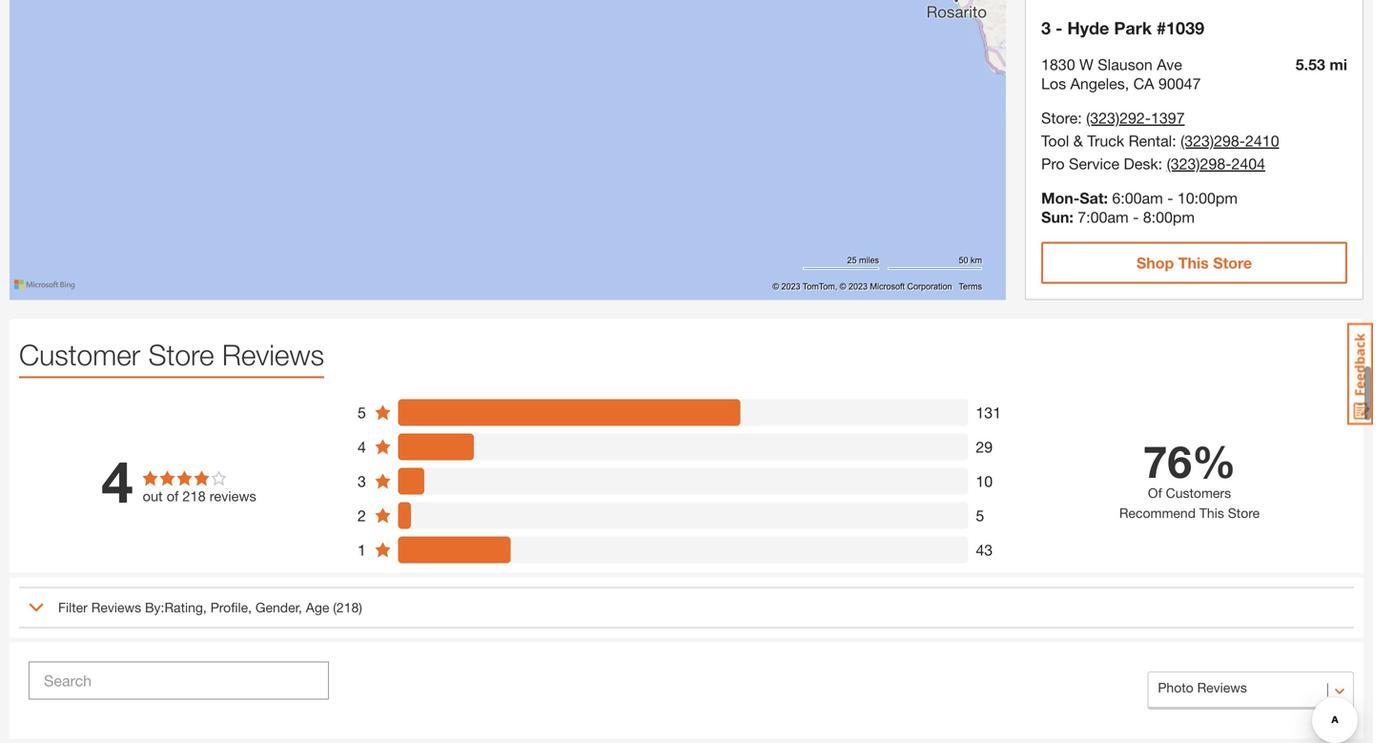 Task type: vqa. For each thing, say whether or not it's contained in the screenshot.
rightmost the More
no



Task type: locate. For each thing, give the bounding box(es) containing it.
- up 8:00pm
[[1168, 189, 1174, 207]]

1 horizontal spatial 218
[[337, 599, 359, 615]]

this right shop at the right
[[1179, 254, 1209, 272]]

terms
[[959, 282, 982, 291]]

0 horizontal spatial 4
[[101, 447, 133, 515]]

43
[[976, 541, 993, 559]]

customer store reviews
[[19, 338, 324, 372]]

4 out of 218 reviews
[[101, 447, 256, 515]]

0 vertical spatial 5
[[358, 403, 366, 422]]

store : (323)292-1397 tool & truck rental : (323)298-2410 pro service desk : (323)298-2404
[[1042, 109, 1280, 173]]

pro
[[1042, 155, 1065, 173]]

1
[[358, 541, 366, 559]]

76
[[1143, 435, 1192, 487]]

1830
[[1042, 55, 1075, 73]]

: down 1397
[[1172, 132, 1177, 150]]

customer
[[19, 338, 140, 372]]

1 vertical spatial this
[[1200, 505, 1225, 521]]

4
[[358, 438, 366, 456], [101, 447, 133, 515]]

truck
[[1088, 132, 1125, 150]]

1 horizontal spatial 5
[[976, 506, 985, 525]]

1830 w slauson ave los angeles , ca 90047
[[1042, 55, 1201, 93]]

this
[[1179, 254, 1209, 272], [1200, 505, 1225, 521]]

2 vertical spatial -
[[1133, 208, 1139, 226]]

10:00pm
[[1178, 189, 1238, 207]]

0 vertical spatial -
[[1056, 17, 1063, 38]]

4 up 2
[[358, 438, 366, 456]]

,
[[1125, 74, 1129, 93]]

)
[[359, 599, 362, 615]]

218
[[183, 488, 206, 504], [337, 599, 359, 615]]

(323)298- up the (323)298-2404 link
[[1181, 132, 1246, 150]]

218 right age
[[337, 599, 359, 615]]

- down 6:00am at the right top
[[1133, 208, 1139, 226]]

1 vertical spatial 3
[[358, 472, 366, 490]]

shop this store
[[1137, 254, 1252, 272]]

this down customers
[[1200, 505, 1225, 521]]

4 for 4 out of 218 reviews
[[101, 447, 133, 515]]

1039
[[1167, 17, 1205, 38]]

8:00pm
[[1143, 208, 1195, 226]]

0 vertical spatial 3
[[1042, 17, 1051, 38]]

0 vertical spatial :
[[1078, 109, 1082, 127]]

0 vertical spatial reviews
[[222, 338, 324, 372]]

feedback link image
[[1348, 322, 1373, 425]]

#
[[1157, 17, 1167, 38]]

- left hyde
[[1056, 17, 1063, 38]]

2 horizontal spatial -
[[1168, 189, 1174, 207]]

1 vertical spatial -
[[1168, 189, 1174, 207]]

10
[[976, 472, 993, 490]]

218 right of
[[183, 488, 206, 504]]

3 for 3 - hyde park # 1039
[[1042, 17, 1051, 38]]

store inside 76 % of customers recommend this store
[[1228, 505, 1260, 521]]

Search text field
[[29, 661, 329, 700]]

filter reviews by: rating, profile, gender, age ( 218 )
[[58, 599, 362, 615]]

3 up 1830
[[1042, 17, 1051, 38]]

131
[[976, 403, 1002, 422]]

4 for 4
[[358, 438, 366, 456]]

29
[[976, 438, 993, 456]]

store inside the shop this store button
[[1213, 254, 1252, 272]]

1 vertical spatial 5
[[976, 506, 985, 525]]

0 horizontal spatial 218
[[183, 488, 206, 504]]

filter
[[58, 599, 88, 615]]

4 left the out
[[101, 447, 133, 515]]

1 vertical spatial 218
[[337, 599, 359, 615]]

0 vertical spatial this
[[1179, 254, 1209, 272]]

(323)298-
[[1181, 132, 1246, 150], [1167, 155, 1232, 173]]

0 horizontal spatial -
[[1056, 17, 1063, 38]]

3
[[1042, 17, 1051, 38], [358, 472, 366, 490]]

3 up 2
[[358, 472, 366, 490]]

store
[[1042, 109, 1078, 127], [1213, 254, 1252, 272], [148, 338, 214, 372], [1228, 505, 1260, 521]]

customers
[[1166, 485, 1231, 501]]

6:00am
[[1113, 189, 1163, 207]]

(323)292-1397 link
[[1086, 109, 1185, 127]]

5
[[358, 403, 366, 422], [976, 506, 985, 525]]

76 % of customers recommend this store
[[1120, 435, 1260, 521]]

(323)298- up 10:00pm
[[1167, 155, 1232, 173]]

1 horizontal spatial 4
[[358, 438, 366, 456]]

1 horizontal spatial :
[[1159, 155, 1163, 173]]

:
[[1078, 109, 1082, 127], [1172, 132, 1177, 150], [1159, 155, 1163, 173]]

0 horizontal spatial 3
[[358, 472, 366, 490]]

0 vertical spatial (323)298-
[[1181, 132, 1246, 150]]

0 vertical spatial 218
[[183, 488, 206, 504]]

store inside store : (323)292-1397 tool & truck rental : (323)298-2410 pro service desk : (323)298-2404
[[1042, 109, 1078, 127]]

of
[[167, 488, 179, 504]]

sun:
[[1042, 208, 1074, 226]]

1 vertical spatial :
[[1172, 132, 1177, 150]]

reviews
[[222, 338, 324, 372], [91, 599, 141, 615]]

2 horizontal spatial :
[[1172, 132, 1177, 150]]

-
[[1056, 17, 1063, 38], [1168, 189, 1174, 207], [1133, 208, 1139, 226]]

(
[[333, 599, 337, 615]]

gender,
[[255, 599, 302, 615]]

1397
[[1151, 109, 1185, 127]]

(323)292-
[[1086, 109, 1151, 127]]

: up &
[[1078, 109, 1082, 127]]

1 vertical spatial reviews
[[91, 599, 141, 615]]

: down rental
[[1159, 155, 1163, 173]]

microsoft bing image
[[14, 271, 80, 299]]

1 horizontal spatial 3
[[1042, 17, 1051, 38]]

hyde
[[1068, 17, 1110, 38]]

1 horizontal spatial -
[[1133, 208, 1139, 226]]



Task type: describe. For each thing, give the bounding box(es) containing it.
of
[[1148, 485, 1162, 501]]

shop this store button
[[1042, 242, 1348, 284]]

218 inside 4 out of 218 reviews
[[183, 488, 206, 504]]

0 horizontal spatial :
[[1078, 109, 1082, 127]]

tool
[[1042, 132, 1070, 150]]

(323)298-2410 link
[[1181, 132, 1280, 150]]

slauson
[[1098, 55, 1153, 73]]

out
[[143, 488, 163, 504]]

mon-sat: 6:00am - 10:00pm sun: 7:00am - 8:00pm
[[1042, 189, 1238, 226]]

age
[[306, 599, 329, 615]]

ca
[[1134, 74, 1155, 93]]

angeles
[[1071, 74, 1125, 93]]

this inside 76 % of customers recommend this store
[[1200, 505, 1225, 521]]

w
[[1080, 55, 1094, 73]]

ave
[[1157, 55, 1183, 73]]

0 horizontal spatial reviews
[[91, 599, 141, 615]]

terms link
[[959, 280, 982, 293]]

by:
[[145, 599, 164, 615]]

caret image
[[29, 600, 44, 615]]

2410
[[1246, 132, 1280, 150]]

2
[[358, 506, 366, 525]]

1 horizontal spatial reviews
[[222, 338, 324, 372]]

&
[[1074, 132, 1083, 150]]

this inside the shop this store button
[[1179, 254, 1209, 272]]

mon-
[[1042, 189, 1080, 207]]

5.53
[[1296, 55, 1326, 73]]

2 vertical spatial :
[[1159, 155, 1163, 173]]

7:00am
[[1078, 208, 1129, 226]]

shop
[[1137, 254, 1174, 272]]

5.53 mi
[[1296, 55, 1348, 73]]

3 for 3
[[358, 472, 366, 490]]

mi
[[1330, 55, 1348, 73]]

1 vertical spatial (323)298-
[[1167, 155, 1232, 173]]

(323)298-2404 link
[[1167, 155, 1266, 173]]

sat:
[[1080, 189, 1108, 207]]

0 horizontal spatial 5
[[358, 403, 366, 422]]

2404
[[1232, 155, 1266, 173]]

90047
[[1159, 74, 1201, 93]]

3 - hyde park # 1039
[[1042, 17, 1205, 38]]

park
[[1114, 17, 1152, 38]]

profile,
[[210, 599, 252, 615]]

service
[[1069, 155, 1120, 173]]

los
[[1042, 74, 1066, 93]]

recommend
[[1120, 505, 1196, 521]]

rental
[[1129, 132, 1172, 150]]

rating,
[[164, 599, 207, 615]]

desk
[[1124, 155, 1159, 173]]

%
[[1192, 435, 1236, 487]]

reviews
[[210, 488, 256, 504]]



